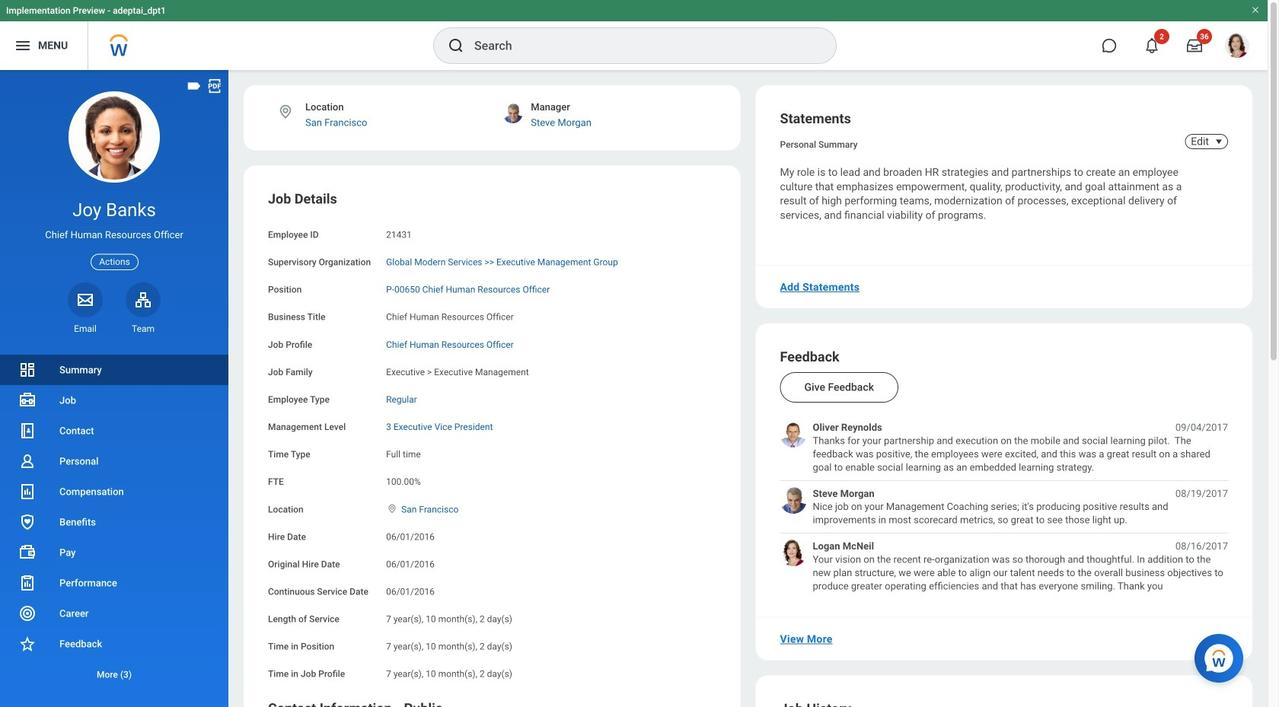 Task type: describe. For each thing, give the bounding box(es) containing it.
contact image
[[18, 422, 37, 440]]

tag image
[[186, 78, 203, 94]]

full time element
[[386, 446, 421, 460]]

personal summary element
[[780, 136, 858, 150]]

Search Workday  search field
[[474, 29, 805, 62]]

employee's photo (oliver reynolds) image
[[780, 421, 807, 448]]

summary image
[[18, 361, 37, 379]]

pay image
[[18, 544, 37, 562]]

employee's photo (logan mcneil) image
[[780, 540, 807, 567]]

notifications large image
[[1145, 38, 1160, 53]]

inbox large image
[[1187, 38, 1203, 53]]

performance image
[[18, 574, 37, 593]]



Task type: locate. For each thing, give the bounding box(es) containing it.
compensation image
[[18, 483, 37, 501]]

justify image
[[14, 37, 32, 55]]

mail image
[[76, 291, 94, 309]]

1 horizontal spatial list
[[780, 421, 1228, 593]]

view team image
[[134, 291, 152, 309]]

navigation pane region
[[0, 70, 228, 708]]

1 vertical spatial location image
[[386, 504, 398, 514]]

0 horizontal spatial location image
[[277, 104, 294, 120]]

personal image
[[18, 452, 37, 471]]

team joy banks element
[[126, 323, 161, 335]]

1 horizontal spatial location image
[[386, 504, 398, 514]]

close environment banner image
[[1251, 5, 1260, 14]]

email joy banks element
[[68, 323, 103, 335]]

0 vertical spatial location image
[[277, 104, 294, 120]]

view printable version (pdf) image
[[206, 78, 223, 94]]

career image
[[18, 605, 37, 623]]

search image
[[447, 37, 465, 55]]

job image
[[18, 391, 37, 410]]

group
[[268, 190, 716, 681]]

banner
[[0, 0, 1268, 70]]

caret down image
[[1210, 136, 1228, 148]]

feedback image
[[18, 635, 37, 653]]

0 horizontal spatial list
[[0, 355, 228, 690]]

location image
[[277, 104, 294, 120], [386, 504, 398, 514]]

list
[[0, 355, 228, 690], [780, 421, 1228, 593]]

employee's photo (steve morgan) image
[[780, 487, 807, 514]]

profile logan mcneil image
[[1225, 34, 1250, 61]]

benefits image
[[18, 513, 37, 532]]



Task type: vqa. For each thing, say whether or not it's contained in the screenshot.
may on the right
no



